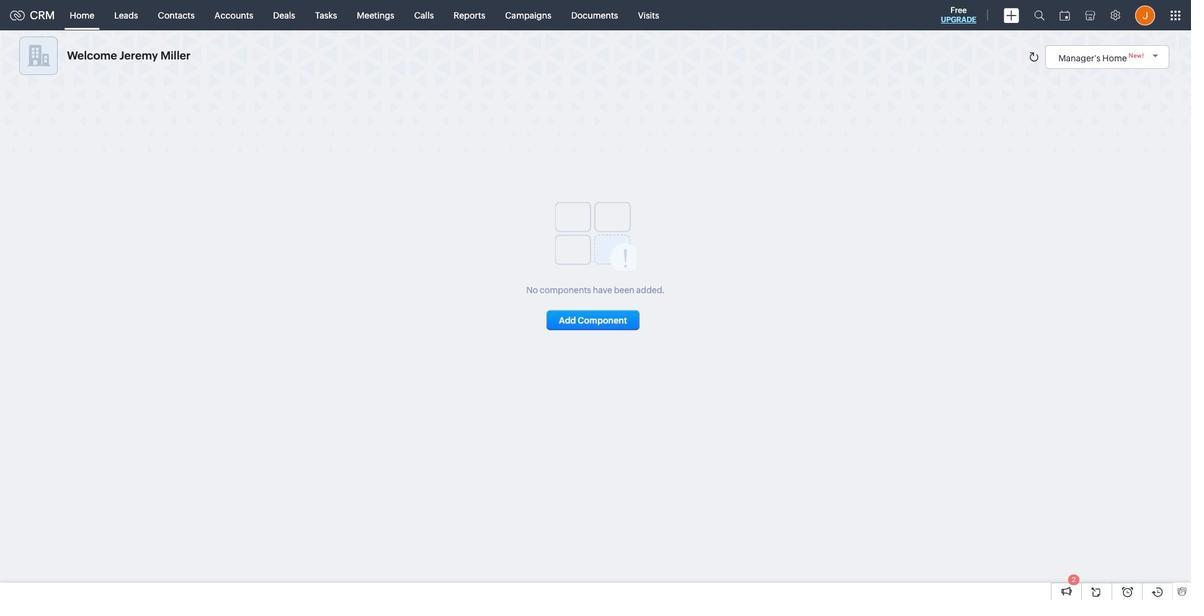 Task type: vqa. For each thing, say whether or not it's contained in the screenshot.
Add A Note... Field
no



Task type: describe. For each thing, give the bounding box(es) containing it.
profile image
[[1136, 5, 1156, 25]]

search image
[[1035, 10, 1045, 20]]

create menu element
[[997, 0, 1027, 30]]

profile element
[[1129, 0, 1163, 30]]

search element
[[1027, 0, 1053, 30]]



Task type: locate. For each thing, give the bounding box(es) containing it.
logo image
[[10, 10, 25, 20]]

create menu image
[[1004, 8, 1020, 23]]

calendar image
[[1060, 10, 1071, 20]]



